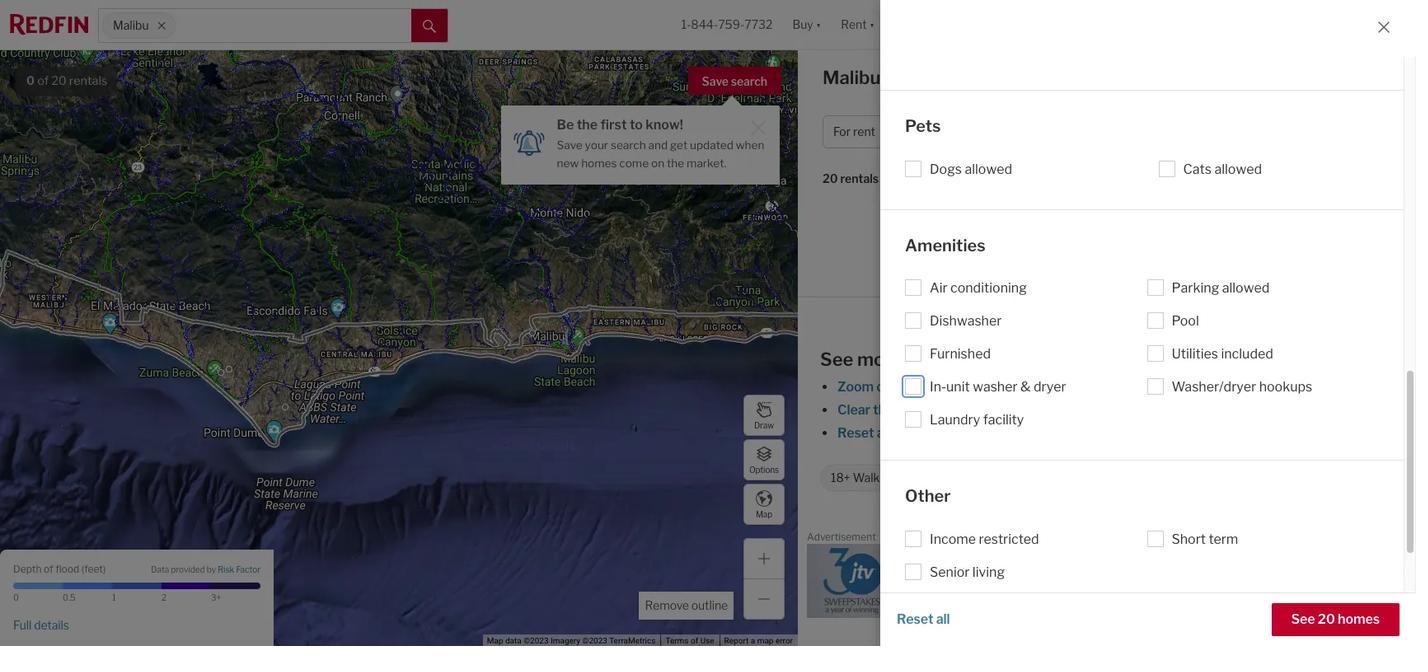 Task type: locate. For each thing, give the bounding box(es) containing it.
1 horizontal spatial filters
[[1071, 425, 1107, 441]]

remove
[[950, 425, 996, 441]]

1 vertical spatial all
[[936, 612, 950, 627]]

remove malibu image
[[156, 21, 166, 31]]

2 horizontal spatial 20
[[1318, 612, 1336, 627]]

more right see
[[1190, 425, 1223, 441]]

see
[[1166, 425, 1188, 441]]

1 horizontal spatial ©2023
[[583, 637, 608, 646]]

1 vertical spatial search
[[611, 139, 646, 152]]

homes inside button
[[1338, 612, 1380, 627]]

your inside zoom out clear the map boundary reset all filters or remove one of your filters below to see more homes
[[1041, 425, 1069, 441]]

1 horizontal spatial map
[[897, 402, 924, 418]]

0 vertical spatial all
[[877, 425, 891, 441]]

0 horizontal spatial search
[[611, 139, 646, 152]]

save search button
[[688, 67, 782, 95]]

0 vertical spatial 0
[[26, 73, 35, 88]]

homes
[[581, 156, 617, 170], [906, 349, 965, 370], [1226, 425, 1268, 441], [1338, 612, 1380, 627]]

0 horizontal spatial 20
[[51, 73, 67, 88]]

0 horizontal spatial 0
[[13, 593, 19, 603]]

0 horizontal spatial to
[[630, 117, 643, 133]]

for rent
[[834, 125, 876, 139]]

market.
[[687, 156, 727, 170]]

1 vertical spatial to
[[1150, 425, 1163, 441]]

for
[[834, 125, 851, 139]]

more
[[857, 349, 903, 370], [1190, 425, 1223, 441]]

1 horizontal spatial see
[[1292, 612, 1316, 627]]

walk
[[853, 471, 880, 485]]

the right on
[[667, 156, 684, 170]]

malibu up for rent
[[823, 67, 881, 88]]

to inside zoom out clear the map boundary reset all filters or remove one of your filters below to see more homes
[[1150, 425, 1163, 441]]

0 horizontal spatial save
[[557, 139, 583, 152]]

0 vertical spatial save
[[702, 74, 729, 88]]

allowed right cats
[[1215, 161, 1262, 177]]

washer/dryer
[[1172, 379, 1257, 395]]

0 horizontal spatial all
[[877, 425, 891, 441]]

1 vertical spatial map
[[487, 637, 503, 646]]

your right one
[[1041, 425, 1069, 441]]

google image
[[4, 625, 59, 646]]

0 horizontal spatial see
[[820, 349, 854, 370]]

washer
[[973, 379, 1018, 395]]

0.5
[[63, 593, 75, 603]]

map inside zoom out clear the map boundary reset all filters or remove one of your filters below to see more homes
[[897, 402, 924, 418]]

0 vertical spatial malibu
[[113, 18, 149, 32]]

dogs
[[930, 161, 962, 177]]

use
[[701, 637, 715, 646]]

1 horizontal spatial to
[[1150, 425, 1163, 441]]

1 horizontal spatial search
[[731, 74, 768, 88]]

more up out at the right
[[857, 349, 903, 370]]

1 vertical spatial report
[[724, 637, 749, 646]]

ad region
[[807, 544, 1408, 619]]

terrametrics
[[609, 637, 656, 646]]

the right the be
[[577, 117, 598, 133]]

2 vertical spatial the
[[873, 402, 894, 418]]

1 horizontal spatial malibu
[[823, 67, 881, 88]]

2
[[162, 593, 167, 603]]

allowed
[[965, 161, 1013, 177], [1215, 161, 1262, 177], [1223, 280, 1270, 296]]

20 rentals
[[823, 172, 879, 186]]

sort
[[899, 172, 923, 186]]

save inside button
[[702, 74, 729, 88]]

2 vertical spatial 20
[[1318, 612, 1336, 627]]

1 horizontal spatial more
[[1190, 425, 1223, 441]]

reset down senior
[[897, 612, 934, 627]]

0 vertical spatial map
[[756, 509, 773, 519]]

see for see more homes
[[820, 349, 854, 370]]

allowed right parking
[[1223, 280, 1270, 296]]

remove outline
[[645, 599, 728, 613]]

1 horizontal spatial 0
[[26, 73, 35, 88]]

1 vertical spatial 20
[[823, 172, 838, 186]]

all down clear the map boundary button
[[877, 425, 891, 441]]

©2023
[[524, 637, 549, 646], [583, 637, 608, 646]]

1 vertical spatial the
[[667, 156, 684, 170]]

1 horizontal spatial save
[[702, 74, 729, 88]]

0 of 20 rentals
[[26, 73, 107, 88]]

©2023 right imagery
[[583, 637, 608, 646]]

malibu left remove malibu image at left
[[113, 18, 149, 32]]

to right first on the left of the page
[[630, 117, 643, 133]]

all down senior
[[936, 612, 950, 627]]

1 horizontal spatial map
[[756, 509, 773, 519]]

search up come
[[611, 139, 646, 152]]

parking allowed
[[1172, 280, 1270, 296]]

0 horizontal spatial filters
[[894, 425, 930, 441]]

save down 844-
[[702, 74, 729, 88]]

to inside dialog
[[630, 117, 643, 133]]

draw
[[754, 420, 774, 430]]

rentals
[[69, 73, 107, 88], [841, 172, 879, 186]]

recommended button
[[926, 171, 1025, 187]]

1 vertical spatial see
[[1292, 612, 1316, 627]]

1 vertical spatial more
[[1190, 425, 1223, 441]]

of
[[37, 73, 49, 88], [1025, 425, 1038, 441], [44, 563, 53, 575], [691, 637, 699, 646]]

recommended
[[929, 172, 1012, 186]]

0 vertical spatial reset
[[838, 425, 874, 441]]

homes inside save your search and get updated when new homes come on the market.
[[581, 156, 617, 170]]

1 horizontal spatial 20
[[823, 172, 838, 186]]

save inside save your search and get updated when new homes come on the market.
[[557, 139, 583, 152]]

search inside save your search and get updated when new homes come on the market.
[[611, 139, 646, 152]]

0 horizontal spatial report
[[724, 637, 749, 646]]

0 vertical spatial report
[[1371, 534, 1396, 543]]

zoom out button
[[837, 379, 898, 395]]

of for 0 of 20 rentals
[[37, 73, 49, 88]]

clear
[[838, 402, 871, 418]]

save
[[702, 74, 729, 88], [557, 139, 583, 152]]

conditioning
[[951, 280, 1027, 296]]

by
[[207, 565, 216, 575]]

0 vertical spatial more
[[857, 349, 903, 370]]

1 horizontal spatial reset
[[897, 612, 934, 627]]

1 horizontal spatial rentals
[[841, 172, 879, 186]]

of for depth of flood ( feet )
[[44, 563, 53, 575]]

0 vertical spatial map
[[897, 402, 924, 418]]

report left ad
[[1371, 534, 1396, 543]]

data provided by risk factor
[[151, 565, 261, 575]]

0 horizontal spatial the
[[577, 117, 598, 133]]

1 horizontal spatial the
[[667, 156, 684, 170]]

1 vertical spatial reset
[[897, 612, 934, 627]]

0 vertical spatial search
[[731, 74, 768, 88]]

1 horizontal spatial your
[[1041, 425, 1069, 441]]

1 vertical spatial rentals
[[841, 172, 879, 186]]

advertisement
[[807, 531, 876, 543]]

1 vertical spatial map
[[757, 637, 774, 646]]

malibu apartments for rent
[[823, 67, 1064, 88]]

come
[[620, 156, 649, 170]]

report inside button
[[1371, 534, 1396, 543]]

0 vertical spatial your
[[585, 139, 609, 152]]

report ad
[[1371, 534, 1408, 543]]

0 horizontal spatial your
[[585, 139, 609, 152]]

allowed right dogs
[[965, 161, 1013, 177]]

2 filters from the left
[[1071, 425, 1107, 441]]

rent
[[853, 125, 876, 139]]

full details
[[13, 618, 69, 632]]

to left see
[[1150, 425, 1163, 441]]

sort : recommended
[[899, 172, 1012, 186]]

utilities included
[[1172, 346, 1274, 362]]

1 vertical spatial 0
[[13, 593, 19, 603]]

1 horizontal spatial all
[[936, 612, 950, 627]]

save your search and get updated when new homes come on the market.
[[557, 139, 765, 170]]

©2023 right data
[[524, 637, 549, 646]]

hookups
[[1260, 379, 1313, 395]]

of for terms of use
[[691, 637, 699, 646]]

terms of use link
[[666, 637, 715, 646]]

1 vertical spatial save
[[557, 139, 583, 152]]

see inside button
[[1292, 612, 1316, 627]]

0
[[26, 73, 35, 88], [13, 593, 19, 603]]

your
[[585, 139, 609, 152], [1041, 425, 1069, 441]]

malibu
[[113, 18, 149, 32], [823, 67, 881, 88]]

1 ©2023 from the left
[[524, 637, 549, 646]]

map right a
[[757, 637, 774, 646]]

1 horizontal spatial report
[[1371, 534, 1396, 543]]

0 for 0 of 20 rentals
[[26, 73, 35, 88]]

search down 7732 at the top of the page
[[731, 74, 768, 88]]

see
[[820, 349, 854, 370], [1292, 612, 1316, 627]]

be the first to know! dialog
[[501, 96, 780, 184]]

air
[[930, 280, 948, 296]]

senior
[[930, 564, 970, 580]]

0 vertical spatial rentals
[[69, 73, 107, 88]]

filters left below
[[1071, 425, 1107, 441]]

options
[[749, 465, 779, 475]]

zoom
[[838, 379, 874, 395]]

0 horizontal spatial map
[[487, 637, 503, 646]]

living
[[973, 564, 1005, 580]]

0 horizontal spatial reset
[[838, 425, 874, 441]]

allowed for dogs allowed
[[965, 161, 1013, 177]]

on
[[651, 156, 665, 170]]

1 vertical spatial your
[[1041, 425, 1069, 441]]

0 vertical spatial the
[[577, 117, 598, 133]]

filters down clear the map boundary button
[[894, 425, 930, 441]]

save up new
[[557, 139, 583, 152]]

data
[[505, 637, 522, 646]]

0 vertical spatial to
[[630, 117, 643, 133]]

report left a
[[724, 637, 749, 646]]

save search
[[702, 74, 768, 88]]

map down options
[[756, 509, 773, 519]]

full details button
[[13, 618, 69, 633]]

1 vertical spatial malibu
[[823, 67, 881, 88]]

the up the reset all filters button
[[873, 402, 894, 418]]

submit search image
[[423, 20, 436, 33]]

map down out at the right
[[897, 402, 924, 418]]

2 horizontal spatial the
[[873, 402, 894, 418]]

all inside button
[[936, 612, 950, 627]]

0 vertical spatial see
[[820, 349, 854, 370]]

map inside button
[[756, 509, 773, 519]]

0 horizontal spatial ©2023
[[524, 637, 549, 646]]

your down first on the left of the page
[[585, 139, 609, 152]]

0 horizontal spatial malibu
[[113, 18, 149, 32]]

boundary
[[927, 402, 986, 418]]

report a map error
[[724, 637, 793, 646]]

map left data
[[487, 637, 503, 646]]

more inside zoom out clear the map boundary reset all filters or remove one of your filters below to see more homes
[[1190, 425, 1223, 441]]

map
[[897, 402, 924, 418], [757, 637, 774, 646]]

see for see 20 homes
[[1292, 612, 1316, 627]]

reset down clear
[[838, 425, 874, 441]]



Task type: vqa. For each thing, say whether or not it's contained in the screenshot.
2nd ©2023 from right
yes



Task type: describe. For each thing, give the bounding box(es) containing it.
details
[[34, 618, 69, 632]]

1-
[[682, 18, 691, 32]]

0 for 0
[[13, 593, 19, 603]]

other
[[905, 486, 951, 506]]

new
[[557, 156, 579, 170]]

759-
[[718, 18, 745, 32]]

first
[[601, 117, 627, 133]]

air conditioning
[[930, 280, 1027, 296]]

remove
[[645, 599, 689, 613]]

for rent button
[[823, 115, 907, 148]]

0 horizontal spatial rentals
[[69, 73, 107, 88]]

report a map error link
[[724, 637, 793, 646]]

short term
[[1172, 531, 1239, 547]]

draw button
[[744, 395, 785, 436]]

save for save search
[[702, 74, 729, 88]]

allowed for cats allowed
[[1215, 161, 1262, 177]]

the inside zoom out clear the map boundary reset all filters or remove one of your filters below to see more homes
[[873, 402, 894, 418]]

pool
[[1172, 313, 1199, 329]]

rent
[[1022, 67, 1064, 88]]

flood
[[55, 563, 79, 575]]

washer/dryer hookups
[[1172, 379, 1313, 395]]

income
[[930, 531, 976, 547]]

be
[[557, 117, 574, 133]]

remove outline button
[[639, 592, 734, 620]]

map for map
[[756, 509, 773, 519]]

data
[[151, 565, 169, 575]]

and
[[649, 139, 668, 152]]

updated
[[690, 139, 734, 152]]

1 filters from the left
[[894, 425, 930, 441]]

included
[[1222, 346, 1274, 362]]

utilities
[[1172, 346, 1219, 362]]

(
[[81, 563, 84, 575]]

know!
[[646, 117, 683, 133]]

malibu for malibu apartments for rent
[[823, 67, 881, 88]]

full
[[13, 618, 32, 632]]

reset inside zoom out clear the map boundary reset all filters or remove one of your filters below to see more homes
[[838, 425, 874, 441]]

save for save your search and get updated when new homes come on the market.
[[557, 139, 583, 152]]

1-844-759-7732
[[682, 18, 773, 32]]

clear the map boundary button
[[837, 402, 986, 418]]

ad
[[1398, 534, 1408, 543]]

report for report a map error
[[724, 637, 749, 646]]

0 horizontal spatial map
[[757, 637, 774, 646]]

dishwasher
[[930, 313, 1002, 329]]

malibu for malibu
[[113, 18, 149, 32]]

in-
[[930, 379, 947, 395]]

a
[[751, 637, 755, 646]]

error
[[776, 637, 793, 646]]

furnished
[[930, 346, 991, 362]]

or
[[934, 425, 947, 441]]

search inside button
[[731, 74, 768, 88]]

allowed for parking allowed
[[1223, 280, 1270, 296]]

map region
[[0, 0, 855, 646]]

homes inside zoom out clear the map boundary reset all filters or remove one of your filters below to see more homes
[[1226, 425, 1268, 441]]

18+ walk score
[[831, 471, 914, 485]]

reset inside button
[[897, 612, 934, 627]]

1-844-759-7732 link
[[682, 18, 773, 32]]

of inside zoom out clear the map boundary reset all filters or remove one of your filters below to see more homes
[[1025, 425, 1038, 441]]

unit
[[947, 379, 970, 395]]

options button
[[744, 439, 785, 481]]

2 ©2023 from the left
[[583, 637, 608, 646]]

report ad button
[[1371, 534, 1408, 546]]

outline
[[692, 599, 728, 613]]

dogs allowed
[[930, 161, 1013, 177]]

depth of flood ( feet )
[[13, 563, 106, 575]]

feet
[[84, 563, 103, 575]]

cats
[[1184, 161, 1212, 177]]

map for map data ©2023  imagery ©2023 terrametrics
[[487, 637, 503, 646]]

18+
[[831, 471, 851, 485]]

&
[[1021, 379, 1031, 395]]

map button
[[744, 484, 785, 525]]

7732
[[745, 18, 773, 32]]

terms
[[666, 637, 689, 646]]

see 20 homes button
[[1272, 604, 1400, 637]]

senior living
[[930, 564, 1005, 580]]

reset all button
[[897, 604, 950, 637]]

844-
[[691, 18, 718, 32]]

)
[[103, 563, 106, 575]]

20 inside button
[[1318, 612, 1336, 627]]

facility
[[983, 412, 1024, 428]]

:
[[923, 172, 926, 186]]

reset all
[[897, 612, 950, 627]]

0 vertical spatial 20
[[51, 73, 67, 88]]

in-unit washer & dryer
[[930, 379, 1067, 395]]

terms of use
[[666, 637, 715, 646]]

get
[[670, 139, 688, 152]]

factor
[[236, 565, 261, 575]]

score
[[883, 471, 914, 485]]

0 horizontal spatial more
[[857, 349, 903, 370]]

see more homes
[[820, 349, 965, 370]]

short
[[1172, 531, 1206, 547]]

out
[[877, 379, 898, 395]]

be the first to know!
[[557, 117, 683, 133]]

all inside zoom out clear the map boundary reset all filters or remove one of your filters below to see more homes
[[877, 425, 891, 441]]

below
[[1110, 425, 1147, 441]]

risk factor link
[[218, 565, 261, 576]]

price button
[[914, 115, 984, 148]]

the inside save your search and get updated when new homes come on the market.
[[667, 156, 684, 170]]

laundry facility
[[930, 412, 1024, 428]]

your inside save your search and get updated when new homes come on the market.
[[585, 139, 609, 152]]

see 20 homes
[[1292, 612, 1380, 627]]

provided
[[171, 565, 205, 575]]

restricted
[[979, 531, 1039, 547]]

report for report ad
[[1371, 534, 1396, 543]]

when
[[736, 139, 765, 152]]



